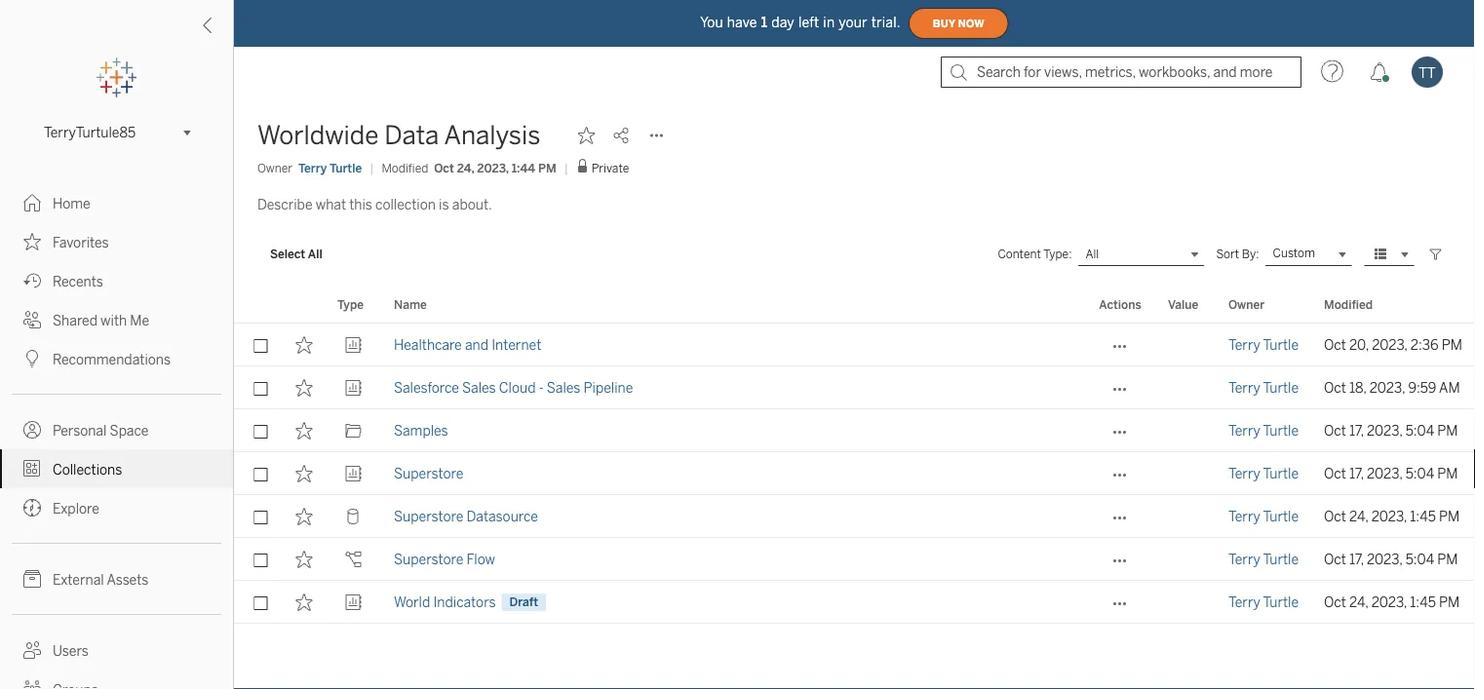 Task type: vqa. For each thing, say whether or not it's contained in the screenshot.
Business's ago
no



Task type: locate. For each thing, give the bounding box(es) containing it.
sales
[[462, 380, 496, 396], [547, 380, 581, 396]]

0 horizontal spatial |
[[370, 161, 374, 175]]

describe
[[258, 197, 313, 213]]

1 row from the top
[[234, 324, 1476, 367]]

terry turtle link for healthcare and internet
[[1229, 324, 1299, 367]]

superstore for superstore datasource
[[394, 509, 464, 525]]

row containing superstore flow
[[234, 538, 1476, 581]]

1 horizontal spatial all
[[1086, 247, 1100, 262]]

workbook image
[[345, 379, 362, 397], [345, 465, 362, 483]]

2 all from the left
[[1086, 247, 1100, 262]]

users link
[[0, 631, 233, 670]]

1 vertical spatial 17,
[[1350, 466, 1365, 482]]

cell
[[1157, 324, 1217, 367], [1157, 367, 1217, 410], [1157, 410, 1217, 453], [1157, 453, 1217, 496], [1157, 496, 1217, 538], [1157, 538, 1217, 581], [1157, 581, 1217, 624]]

by:
[[1243, 247, 1260, 261]]

day
[[772, 14, 795, 30]]

grid
[[234, 287, 1476, 690]]

2 sales from the left
[[547, 380, 581, 396]]

Search for views, metrics, workbooks, and more text field
[[941, 57, 1302, 88]]

workbook image up project icon
[[345, 379, 362, 397]]

17,
[[1350, 423, 1365, 439], [1350, 466, 1365, 482], [1350, 552, 1365, 568]]

buy now button
[[909, 8, 1009, 39]]

1 terry turtle from the top
[[1229, 337, 1299, 353]]

2 vertical spatial oct 17, 2023, 5:04 pm
[[1325, 552, 1459, 568]]

terry turtle for salesforce sales cloud - sales pipeline
[[1229, 380, 1299, 396]]

all inside dropdown button
[[1086, 247, 1100, 262]]

0 vertical spatial oct 17, 2023, 5:04 pm
[[1325, 423, 1459, 439]]

1 vertical spatial workbook image
[[345, 594, 362, 612]]

2 | from the left
[[565, 161, 569, 175]]

world indicators link
[[394, 581, 496, 624]]

| up describe what this collection is about.
[[370, 161, 374, 175]]

row containing world indicators
[[234, 581, 1476, 624]]

1 vertical spatial 24,
[[1350, 509, 1369, 525]]

5 row from the top
[[234, 496, 1476, 538]]

this
[[349, 197, 373, 213]]

recents
[[53, 274, 103, 290]]

3 row from the top
[[234, 410, 1476, 453]]

1 vertical spatial 1:45
[[1411, 595, 1437, 611]]

superstore
[[394, 466, 464, 482], [394, 509, 464, 525], [394, 552, 464, 568]]

turtle
[[330, 161, 362, 175], [1264, 337, 1299, 353], [1264, 380, 1299, 396], [1264, 423, 1299, 439], [1264, 466, 1299, 482], [1264, 509, 1299, 525], [1264, 552, 1299, 568], [1264, 595, 1299, 611]]

owner terry turtle | modified oct 24, 2023, 1:44 pm |
[[258, 161, 569, 175]]

pm
[[538, 161, 557, 175], [1443, 337, 1463, 353], [1438, 423, 1459, 439], [1438, 466, 1459, 482], [1440, 509, 1460, 525], [1438, 552, 1459, 568], [1440, 595, 1460, 611]]

2 vertical spatial 24,
[[1350, 595, 1369, 611]]

1 vertical spatial superstore
[[394, 509, 464, 525]]

pm for healthcare and internet
[[1443, 337, 1463, 353]]

0 vertical spatial 1:45
[[1411, 509, 1437, 525]]

modified down "worldwide data analysis"
[[382, 161, 429, 175]]

cell for superstore
[[1157, 453, 1217, 496]]

5:04 for superstore
[[1406, 466, 1435, 482]]

workbook image down type at the top left
[[345, 337, 362, 354]]

recents link
[[0, 261, 233, 300]]

describe what this collection is about.
[[258, 197, 492, 213]]

0 vertical spatial workbook image
[[345, 337, 362, 354]]

1 vertical spatial 5:04
[[1406, 466, 1435, 482]]

5:04
[[1406, 423, 1435, 439], [1406, 466, 1435, 482], [1406, 552, 1435, 568]]

owner up describe at the top
[[258, 161, 293, 175]]

all right select
[[308, 247, 323, 262]]

7 cell from the top
[[1157, 581, 1217, 624]]

1 cell from the top
[[1157, 324, 1217, 367]]

cell for superstore flow
[[1157, 538, 1217, 581]]

0 vertical spatial owner
[[258, 161, 293, 175]]

salesforce
[[394, 380, 459, 396]]

all
[[308, 247, 323, 262], [1086, 247, 1100, 262]]

modified
[[382, 161, 429, 175], [1325, 297, 1374, 312]]

3 superstore from the top
[[394, 552, 464, 568]]

2 vertical spatial superstore
[[394, 552, 464, 568]]

0 vertical spatial superstore
[[394, 466, 464, 482]]

2 17, from the top
[[1350, 466, 1365, 482]]

2 cell from the top
[[1157, 367, 1217, 410]]

superstore for superstore
[[394, 466, 464, 482]]

terry for superstore flow
[[1229, 552, 1261, 568]]

select all
[[270, 247, 323, 262]]

row containing superstore
[[234, 453, 1476, 496]]

2023,
[[477, 161, 509, 175], [1373, 337, 1408, 353], [1370, 380, 1406, 396], [1368, 423, 1403, 439], [1368, 466, 1403, 482], [1372, 509, 1408, 525], [1368, 552, 1403, 568], [1372, 595, 1408, 611]]

me
[[130, 313, 149, 329]]

1 vertical spatial owner
[[1229, 297, 1265, 312]]

2 vertical spatial 17,
[[1350, 552, 1365, 568]]

external assets
[[53, 572, 149, 588]]

1 1:45 from the top
[[1411, 509, 1437, 525]]

1:45
[[1411, 509, 1437, 525], [1411, 595, 1437, 611]]

terry turtle for healthcare and internet
[[1229, 337, 1299, 353]]

2 5:04 from the top
[[1406, 466, 1435, 482]]

modified inside grid
[[1325, 297, 1374, 312]]

1 horizontal spatial owner
[[1229, 297, 1265, 312]]

flow image
[[345, 551, 362, 569]]

collection
[[376, 197, 436, 213]]

modified up 20,
[[1325, 297, 1374, 312]]

terry turtle for superstore flow
[[1229, 552, 1299, 568]]

0 horizontal spatial sales
[[462, 380, 496, 396]]

1 workbook image from the top
[[345, 337, 362, 354]]

1 horizontal spatial modified
[[1325, 297, 1374, 312]]

worldwide
[[258, 120, 379, 151]]

superstore down superstore link
[[394, 509, 464, 525]]

6 terry turtle from the top
[[1229, 552, 1299, 568]]

terry
[[299, 161, 327, 175], [1229, 337, 1261, 353], [1229, 380, 1261, 396], [1229, 423, 1261, 439], [1229, 466, 1261, 482], [1229, 509, 1261, 525], [1229, 552, 1261, 568], [1229, 595, 1261, 611]]

all right "type:"
[[1086, 247, 1100, 262]]

0 horizontal spatial owner
[[258, 161, 293, 175]]

row group containing healthcare and internet
[[234, 324, 1476, 624]]

1 horizontal spatial sales
[[547, 380, 581, 396]]

favorites
[[53, 235, 109, 251]]

1 5:04 from the top
[[1406, 423, 1435, 439]]

| right 1:44
[[565, 161, 569, 175]]

7 terry turtle from the top
[[1229, 595, 1299, 611]]

2 oct 24, 2023, 1:45 pm from the top
[[1325, 595, 1460, 611]]

sales right - on the left of page
[[547, 380, 581, 396]]

collections link
[[0, 450, 233, 489]]

terry for superstore
[[1229, 466, 1261, 482]]

3 oct 17, 2023, 5:04 pm from the top
[[1325, 552, 1459, 568]]

3 5:04 from the top
[[1406, 552, 1435, 568]]

custom button
[[1266, 243, 1353, 266]]

terry turtle link
[[299, 159, 362, 177], [1229, 324, 1299, 367], [1229, 367, 1299, 410], [1229, 410, 1299, 453], [1229, 453, 1299, 496], [1229, 496, 1299, 538], [1229, 538, 1299, 581], [1229, 581, 1299, 624]]

1 superstore from the top
[[394, 466, 464, 482]]

24,
[[457, 161, 474, 175], [1350, 509, 1369, 525], [1350, 595, 1369, 611]]

oct
[[434, 161, 454, 175], [1325, 337, 1347, 353], [1325, 380, 1347, 396], [1325, 423, 1347, 439], [1325, 466, 1347, 482], [1325, 509, 1347, 525], [1325, 552, 1347, 568], [1325, 595, 1347, 611]]

select
[[270, 247, 305, 262]]

2 1:45 from the top
[[1411, 595, 1437, 611]]

2 oct 17, 2023, 5:04 pm from the top
[[1325, 466, 1459, 482]]

5 cell from the top
[[1157, 496, 1217, 538]]

3 cell from the top
[[1157, 410, 1217, 453]]

am
[[1440, 380, 1461, 396]]

terry turtle for superstore
[[1229, 466, 1299, 482]]

1 vertical spatial workbook image
[[345, 465, 362, 483]]

3 17, from the top
[[1350, 552, 1365, 568]]

17, for superstore
[[1350, 466, 1365, 482]]

1 all from the left
[[308, 247, 323, 262]]

workbook image for oct 20, 2023, 2:36 pm
[[345, 337, 362, 354]]

oct 17, 2023, 5:04 pm
[[1325, 423, 1459, 439], [1325, 466, 1459, 482], [1325, 552, 1459, 568]]

20,
[[1350, 337, 1370, 353]]

samples
[[394, 423, 448, 439]]

name
[[394, 297, 427, 312]]

2 workbook image from the top
[[345, 465, 362, 483]]

you
[[701, 14, 724, 30]]

superstore link
[[394, 453, 464, 496]]

4 row from the top
[[234, 453, 1476, 496]]

personal
[[53, 423, 107, 439]]

oct 17, 2023, 5:04 pm for superstore
[[1325, 466, 1459, 482]]

1 vertical spatial oct 17, 2023, 5:04 pm
[[1325, 466, 1459, 482]]

1:45 for row containing world indicators
[[1411, 595, 1437, 611]]

superstore up the world indicators
[[394, 552, 464, 568]]

workbook image down flow image
[[345, 594, 362, 612]]

0 horizontal spatial all
[[308, 247, 323, 262]]

2 superstore from the top
[[394, 509, 464, 525]]

oct for superstore
[[1325, 466, 1347, 482]]

18,
[[1350, 380, 1367, 396]]

draft
[[510, 596, 539, 610]]

workbook image down project icon
[[345, 465, 362, 483]]

0 horizontal spatial modified
[[382, 161, 429, 175]]

4 cell from the top
[[1157, 453, 1217, 496]]

2023, for healthcare and internet
[[1373, 337, 1408, 353]]

terry turtle
[[1229, 337, 1299, 353], [1229, 380, 1299, 396], [1229, 423, 1299, 439], [1229, 466, 1299, 482], [1229, 509, 1299, 525], [1229, 552, 1299, 568], [1229, 595, 1299, 611]]

1 oct 17, 2023, 5:04 pm from the top
[[1325, 423, 1459, 439]]

have
[[728, 14, 758, 30]]

6 cell from the top
[[1157, 538, 1217, 581]]

0 vertical spatial modified
[[382, 161, 429, 175]]

6 row from the top
[[234, 538, 1476, 581]]

3 terry turtle from the top
[[1229, 423, 1299, 439]]

salesforce sales cloud - sales pipeline
[[394, 380, 633, 396]]

samples link
[[394, 410, 448, 453]]

owner down by:
[[1229, 297, 1265, 312]]

1 horizontal spatial |
[[565, 161, 569, 175]]

5:04 for superstore flow
[[1406, 552, 1435, 568]]

1 vertical spatial modified
[[1325, 297, 1374, 312]]

0 vertical spatial 5:04
[[1406, 423, 1435, 439]]

oct for salesforce sales cloud - sales pipeline
[[1325, 380, 1347, 396]]

terryturtule85 button
[[36, 121, 197, 144]]

1 workbook image from the top
[[345, 379, 362, 397]]

superstore down samples link
[[394, 466, 464, 482]]

row group
[[234, 324, 1476, 624]]

with
[[101, 313, 127, 329]]

5:04 for samples
[[1406, 423, 1435, 439]]

0 vertical spatial 17,
[[1350, 423, 1365, 439]]

terryturtule85
[[44, 125, 136, 141]]

0 vertical spatial workbook image
[[345, 379, 362, 397]]

oct 24, 2023, 1:45 pm
[[1325, 509, 1460, 525], [1325, 595, 1460, 611]]

7 row from the top
[[234, 581, 1476, 624]]

owner
[[258, 161, 293, 175], [1229, 297, 1265, 312]]

1:45 for row containing superstore datasource
[[1411, 509, 1437, 525]]

buy now
[[933, 17, 985, 30]]

|
[[370, 161, 374, 175], [565, 161, 569, 175]]

terry turtle link for samples
[[1229, 410, 1299, 453]]

sales left the cloud
[[462, 380, 496, 396]]

1 | from the left
[[370, 161, 374, 175]]

data
[[385, 120, 439, 151]]

external
[[53, 572, 104, 588]]

workbook image
[[345, 337, 362, 354], [345, 594, 362, 612]]

navigation panel element
[[0, 59, 233, 690]]

turtle for samples
[[1264, 423, 1299, 439]]

oct for samples
[[1325, 423, 1347, 439]]

2 workbook image from the top
[[345, 594, 362, 612]]

2023, for superstore flow
[[1368, 552, 1403, 568]]

0 vertical spatial oct 24, 2023, 1:45 pm
[[1325, 509, 1460, 525]]

terry turtle for superstore datasource
[[1229, 509, 1299, 525]]

17, for superstore flow
[[1350, 552, 1365, 568]]

oct for healthcare and internet
[[1325, 337, 1347, 353]]

4 terry turtle from the top
[[1229, 466, 1299, 482]]

2 vertical spatial 5:04
[[1406, 552, 1435, 568]]

row
[[234, 324, 1476, 367], [234, 367, 1476, 410], [234, 410, 1476, 453], [234, 453, 1476, 496], [234, 496, 1476, 538], [234, 538, 1476, 581], [234, 581, 1476, 624]]

5 terry turtle from the top
[[1229, 509, 1299, 525]]

1 vertical spatial oct 24, 2023, 1:45 pm
[[1325, 595, 1460, 611]]

2 row from the top
[[234, 367, 1476, 410]]

2023, for samples
[[1368, 423, 1403, 439]]

collections
[[53, 462, 122, 478]]

recommendations link
[[0, 339, 233, 378]]

2 terry turtle from the top
[[1229, 380, 1299, 396]]

1 17, from the top
[[1350, 423, 1365, 439]]



Task type: describe. For each thing, give the bounding box(es) containing it.
analysis
[[444, 120, 541, 151]]

all button
[[1078, 243, 1205, 266]]

all inside button
[[308, 247, 323, 262]]

0 vertical spatial 24,
[[457, 161, 474, 175]]

you have 1 day left in your trial.
[[701, 14, 901, 30]]

content type:
[[998, 247, 1072, 261]]

owner for owner terry turtle | modified oct 24, 2023, 1:44 pm |
[[258, 161, 293, 175]]

cell for healthcare and internet
[[1157, 324, 1217, 367]]

buy
[[933, 17, 956, 30]]

in
[[824, 14, 835, 30]]

2023, for superstore
[[1368, 466, 1403, 482]]

pm for superstore
[[1438, 466, 1459, 482]]

row containing healthcare and internet
[[234, 324, 1476, 367]]

your
[[839, 14, 868, 30]]

-
[[539, 380, 544, 396]]

type
[[338, 297, 364, 312]]

24, for row containing world indicators
[[1350, 595, 1369, 611]]

oct 20, 2023, 2:36 pm
[[1325, 337, 1463, 353]]

1 oct 24, 2023, 1:45 pm from the top
[[1325, 509, 1460, 525]]

pipeline
[[584, 380, 633, 396]]

trial.
[[872, 14, 901, 30]]

terry for samples
[[1229, 423, 1261, 439]]

24, for row containing superstore datasource
[[1350, 509, 1369, 525]]

workbook image for oct 24, 2023, 1:45 pm
[[345, 594, 362, 612]]

healthcare
[[394, 337, 462, 353]]

value
[[1169, 297, 1199, 312]]

explore
[[53, 501, 99, 517]]

is
[[439, 197, 449, 213]]

turtle for superstore datasource
[[1264, 509, 1299, 525]]

world
[[394, 595, 430, 611]]

oct 17, 2023, 5:04 pm for samples
[[1325, 423, 1459, 439]]

favorites link
[[0, 222, 233, 261]]

world indicators
[[394, 595, 496, 611]]

data source image
[[345, 508, 362, 526]]

sort by:
[[1217, 247, 1260, 261]]

sort
[[1217, 247, 1240, 261]]

superstore datasource link
[[394, 496, 538, 538]]

worldwide data analysis
[[258, 120, 541, 151]]

terry for healthcare and internet
[[1229, 337, 1261, 353]]

what
[[316, 197, 346, 213]]

oct 17, 2023, 5:04 pm for superstore flow
[[1325, 552, 1459, 568]]

home link
[[0, 183, 233, 222]]

1:44
[[512, 161, 536, 175]]

owner for owner
[[1229, 297, 1265, 312]]

oct 18, 2023, 9:59 am
[[1325, 380, 1461, 396]]

custom
[[1274, 246, 1316, 261]]

superstore flow link
[[394, 538, 496, 581]]

project image
[[345, 422, 362, 440]]

grid containing healthcare and internet
[[234, 287, 1476, 690]]

space
[[110, 423, 149, 439]]

2023, for superstore datasource
[[1372, 509, 1408, 525]]

about.
[[452, 197, 492, 213]]

turtle for superstore flow
[[1264, 552, 1299, 568]]

list view image
[[1373, 246, 1390, 263]]

and
[[465, 337, 489, 353]]

terry turtle for samples
[[1229, 423, 1299, 439]]

explore link
[[0, 489, 233, 528]]

now
[[959, 17, 985, 30]]

cell for superstore datasource
[[1157, 496, 1217, 538]]

actions
[[1100, 297, 1142, 312]]

row containing samples
[[234, 410, 1476, 453]]

healthcare and internet link
[[394, 324, 542, 367]]

terry turtle link for superstore datasource
[[1229, 496, 1299, 538]]

external assets link
[[0, 560, 233, 599]]

workbook image for salesforce sales cloud - sales pipeline
[[345, 379, 362, 397]]

healthcare and internet
[[394, 337, 542, 353]]

9:59
[[1409, 380, 1437, 396]]

flow
[[467, 552, 496, 568]]

superstore for superstore flow
[[394, 552, 464, 568]]

users
[[53, 643, 89, 659]]

content
[[998, 247, 1042, 261]]

assets
[[107, 572, 149, 588]]

oct for superstore datasource
[[1325, 509, 1347, 525]]

row containing superstore datasource
[[234, 496, 1476, 538]]

shared with me
[[53, 313, 149, 329]]

type:
[[1044, 247, 1072, 261]]

cell for samples
[[1157, 410, 1217, 453]]

datasource
[[467, 509, 538, 525]]

pm for superstore datasource
[[1440, 509, 1460, 525]]

17, for samples
[[1350, 423, 1365, 439]]

turtle for salesforce sales cloud - sales pipeline
[[1264, 380, 1299, 396]]

turtle for superstore
[[1264, 466, 1299, 482]]

shared
[[53, 313, 97, 329]]

recommendations
[[53, 352, 171, 368]]

1
[[762, 14, 768, 30]]

internet
[[492, 337, 542, 353]]

terry for salesforce sales cloud - sales pipeline
[[1229, 380, 1261, 396]]

superstore datasource
[[394, 509, 538, 525]]

terry turtle link for superstore
[[1229, 453, 1299, 496]]

2023, for salesforce sales cloud - sales pipeline
[[1370, 380, 1406, 396]]

terry for superstore datasource
[[1229, 509, 1261, 525]]

personal space
[[53, 423, 149, 439]]

salesforce sales cloud - sales pipeline link
[[394, 367, 633, 410]]

select all button
[[258, 243, 335, 266]]

indicators
[[434, 595, 496, 611]]

workbook image for superstore
[[345, 465, 362, 483]]

left
[[799, 14, 820, 30]]

cloud
[[499, 380, 536, 396]]

oct for superstore flow
[[1325, 552, 1347, 568]]

superstore flow
[[394, 552, 496, 568]]

terry turtle link for salesforce sales cloud - sales pipeline
[[1229, 367, 1299, 410]]

pm for superstore flow
[[1438, 552, 1459, 568]]

row containing salesforce sales cloud - sales pipeline
[[234, 367, 1476, 410]]

main navigation. press the up and down arrow keys to access links. element
[[0, 183, 233, 690]]

personal space link
[[0, 411, 233, 450]]

pm for samples
[[1438, 423, 1459, 439]]

1 sales from the left
[[462, 380, 496, 396]]

turtle for healthcare and internet
[[1264, 337, 1299, 353]]

private
[[592, 161, 629, 176]]

home
[[53, 196, 90, 212]]

cell for salesforce sales cloud - sales pipeline
[[1157, 367, 1217, 410]]

2:36
[[1411, 337, 1439, 353]]

terry turtle link for superstore flow
[[1229, 538, 1299, 581]]



